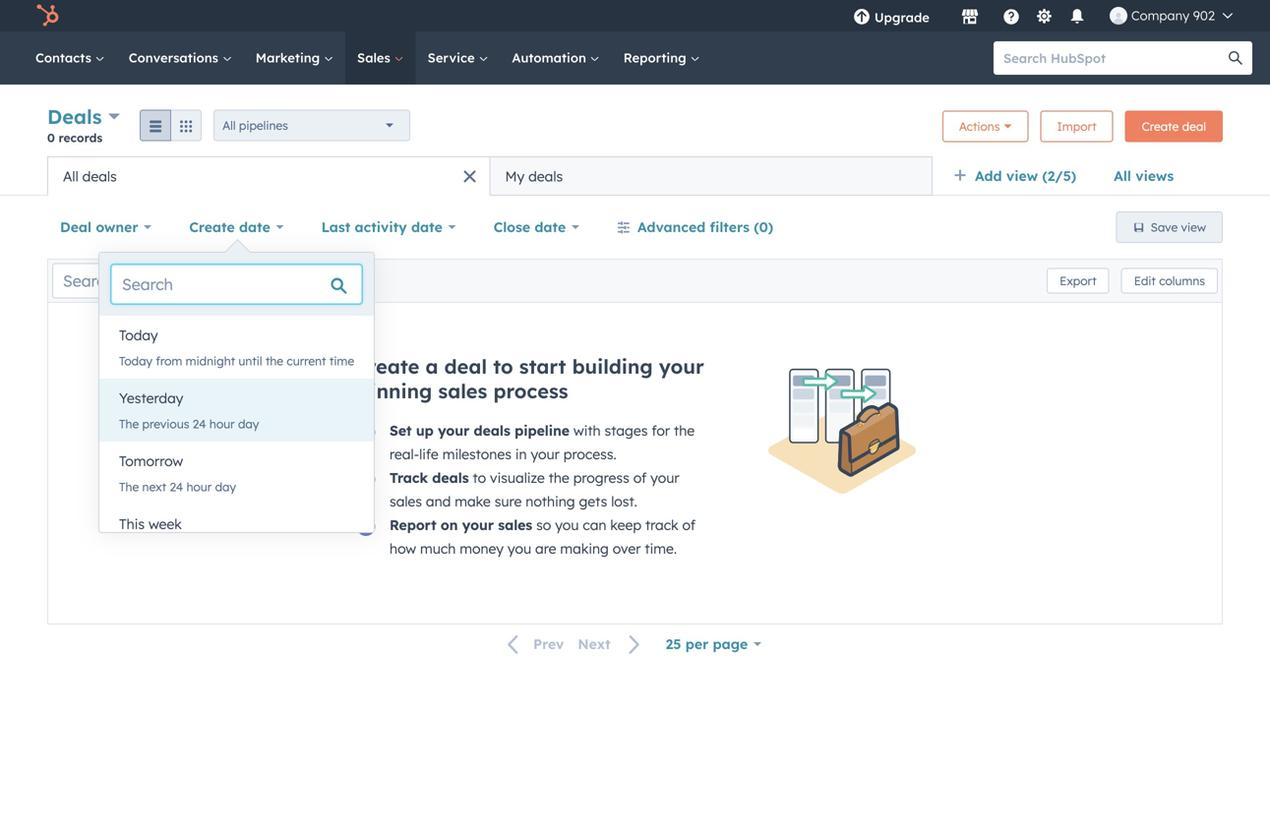 Task type: describe. For each thing, give the bounding box(es) containing it.
create date button
[[176, 208, 297, 247]]

your inside to visualize the progress of your sales and make sure nothing gets lost.
[[651, 470, 680, 487]]

stages
[[605, 422, 648, 440]]

are
[[536, 540, 557, 558]]

your inside with stages for the real-life milestones in your process.
[[531, 446, 560, 463]]

all pipelines button
[[214, 110, 411, 141]]

save
[[1151, 220, 1179, 235]]

create a deal to start building your winning sales process
[[354, 354, 705, 404]]

and
[[426, 493, 451, 510]]

midnight
[[186, 354, 235, 369]]

sales inside create a deal to start building your winning sales process
[[438, 379, 488, 404]]

all for all deals
[[63, 168, 78, 185]]

all views
[[1115, 167, 1175, 185]]

mateo roberts image
[[1110, 7, 1128, 25]]

1 today from the top
[[119, 327, 158, 344]]

set
[[390, 422, 412, 440]]

Search search field
[[111, 265, 362, 304]]

page
[[713, 636, 748, 653]]

gets
[[579, 493, 608, 510]]

902
[[1194, 7, 1216, 24]]

until
[[239, 354, 262, 369]]

this week button
[[99, 505, 374, 544]]

deal
[[60, 219, 92, 236]]

activity
[[355, 219, 407, 236]]

automation
[[512, 50, 590, 66]]

your right 'up'
[[438, 422, 470, 440]]

progress
[[574, 470, 630, 487]]

how
[[390, 540, 417, 558]]

making
[[561, 540, 609, 558]]

nothing
[[526, 493, 575, 510]]

contacts link
[[24, 32, 117, 85]]

yesterday the previous 24 hour day
[[119, 390, 259, 432]]

today today from midnight until the current time
[[119, 327, 355, 369]]

group inside deals banner
[[140, 110, 202, 141]]

from
[[156, 354, 182, 369]]

prev
[[534, 636, 564, 653]]

add view (2/5) button
[[941, 157, 1102, 196]]

view for save
[[1182, 220, 1207, 235]]

current
[[287, 354, 326, 369]]

all for all views
[[1115, 167, 1132, 185]]

track
[[646, 517, 679, 534]]

for
[[652, 422, 671, 440]]

2 horizontal spatial sales
[[498, 517, 533, 534]]

edit columns
[[1135, 274, 1206, 288]]

keep
[[611, 517, 642, 534]]

last activity date
[[321, 219, 443, 236]]

create for create deal
[[1143, 119, 1180, 134]]

winning
[[354, 379, 432, 404]]

yesterday
[[119, 390, 183, 407]]

with
[[574, 422, 601, 440]]

contacts
[[35, 50, 95, 66]]

the for yesterday
[[119, 417, 139, 432]]

reporting link
[[612, 32, 712, 85]]

company 902 button
[[1099, 0, 1245, 32]]

24 for yesterday
[[193, 417, 206, 432]]

25
[[666, 636, 682, 653]]

all deals
[[63, 168, 117, 185]]

lost.
[[612, 493, 638, 510]]

can
[[583, 517, 607, 534]]

conversations link
[[117, 32, 244, 85]]

of inside to visualize the progress of your sales and make sure nothing gets lost.
[[634, 470, 647, 487]]

settings link
[[1033, 5, 1057, 26]]

start
[[520, 354, 567, 379]]

time.
[[645, 540, 677, 558]]

Search HubSpot search field
[[994, 41, 1236, 75]]

deals for my deals
[[529, 168, 563, 185]]

next
[[578, 636, 611, 653]]

deals for track deals
[[432, 470, 469, 487]]

my deals
[[506, 168, 563, 185]]

date inside popup button
[[411, 219, 443, 236]]

columns
[[1160, 274, 1206, 288]]

visualize
[[490, 470, 545, 487]]

Search name or description search field
[[52, 263, 285, 299]]

company 902
[[1132, 7, 1216, 24]]

with stages for the real-life milestones in your process.
[[390, 422, 695, 463]]

all views link
[[1102, 157, 1187, 196]]

next
[[142, 480, 166, 495]]

day for yesterday
[[238, 417, 259, 432]]

deal inside create a deal to start building your winning sales process
[[445, 354, 487, 379]]

hour for tomorrow
[[187, 480, 212, 495]]

filters
[[710, 219, 750, 236]]

sales
[[357, 50, 394, 66]]

notifications button
[[1061, 0, 1095, 32]]

report on your sales
[[390, 517, 533, 534]]

so you can keep track of how much money you are making over time.
[[390, 517, 696, 558]]

much
[[420, 540, 456, 558]]

add view (2/5)
[[976, 167, 1077, 185]]

save view button
[[1117, 212, 1224, 243]]

25 per page button
[[653, 625, 775, 665]]

hubspot image
[[35, 4, 59, 28]]

process
[[494, 379, 569, 404]]

money
[[460, 540, 504, 558]]

time
[[330, 354, 355, 369]]

(2/5)
[[1043, 167, 1077, 185]]

deals up milestones
[[474, 422, 511, 440]]

import
[[1058, 119, 1097, 134]]

marketing
[[256, 50, 324, 66]]

week
[[149, 516, 182, 533]]

menu containing company 902
[[840, 0, 1247, 32]]

views
[[1136, 167, 1175, 185]]

sales link
[[346, 32, 416, 85]]



Task type: locate. For each thing, give the bounding box(es) containing it.
deals down records
[[82, 168, 117, 185]]

create inside create a deal to start building your winning sales process
[[354, 354, 420, 379]]

help image
[[1003, 9, 1021, 27]]

deals right my
[[529, 168, 563, 185]]

on
[[441, 517, 458, 534]]

1 the from the top
[[119, 417, 139, 432]]

1 horizontal spatial day
[[238, 417, 259, 432]]

1 vertical spatial hour
[[187, 480, 212, 495]]

1 vertical spatial sales
[[390, 493, 422, 510]]

my
[[506, 168, 525, 185]]

import button
[[1041, 111, 1114, 142]]

search image
[[1230, 51, 1243, 65]]

conversations
[[129, 50, 222, 66]]

deal inside button
[[1183, 119, 1207, 134]]

0 horizontal spatial view
[[1007, 167, 1039, 185]]

real-
[[390, 446, 420, 463]]

previous
[[142, 417, 189, 432]]

this
[[119, 516, 145, 533]]

to left start
[[493, 354, 514, 379]]

today up from
[[119, 327, 158, 344]]

the inside with stages for the real-life milestones in your process.
[[674, 422, 695, 440]]

the inside tomorrow the next 24 hour day
[[119, 480, 139, 495]]

day
[[238, 417, 259, 432], [215, 480, 236, 495]]

prev button
[[496, 632, 571, 658]]

24 inside yesterday the previous 24 hour day
[[193, 417, 206, 432]]

the inside "today today from midnight until the current time"
[[266, 354, 284, 369]]

group
[[140, 110, 202, 141]]

2 vertical spatial sales
[[498, 517, 533, 534]]

2 horizontal spatial the
[[674, 422, 695, 440]]

sales inside to visualize the progress of your sales and make sure nothing gets lost.
[[390, 493, 422, 510]]

your down the pipeline
[[531, 446, 560, 463]]

1 horizontal spatial deal
[[1183, 119, 1207, 134]]

to down milestones
[[473, 470, 486, 487]]

1 horizontal spatial all
[[223, 118, 236, 133]]

deals for all deals
[[82, 168, 117, 185]]

your up money
[[462, 517, 494, 534]]

company
[[1132, 7, 1190, 24]]

24 for tomorrow
[[170, 480, 183, 495]]

1 vertical spatial view
[[1182, 220, 1207, 235]]

upgrade image
[[853, 9, 871, 27]]

1 vertical spatial the
[[674, 422, 695, 440]]

1 horizontal spatial you
[[555, 517, 579, 534]]

0 horizontal spatial all
[[63, 168, 78, 185]]

notifications image
[[1069, 9, 1087, 27]]

0 vertical spatial 24
[[193, 417, 206, 432]]

1 vertical spatial today
[[119, 354, 153, 369]]

advanced filters (0)
[[638, 219, 774, 236]]

0 horizontal spatial 24
[[170, 480, 183, 495]]

1 date from the left
[[239, 219, 271, 236]]

make
[[455, 493, 491, 510]]

2 horizontal spatial date
[[535, 219, 566, 236]]

edit
[[1135, 274, 1157, 288]]

1 vertical spatial create
[[189, 219, 235, 236]]

actions button
[[943, 111, 1029, 142]]

1 vertical spatial of
[[683, 517, 696, 534]]

1 horizontal spatial sales
[[438, 379, 488, 404]]

deals
[[47, 104, 102, 129]]

hour inside tomorrow the next 24 hour day
[[187, 480, 212, 495]]

today button
[[99, 316, 374, 355]]

1 horizontal spatial view
[[1182, 220, 1207, 235]]

you left are
[[508, 540, 532, 558]]

sales up set up your deals pipeline
[[438, 379, 488, 404]]

0 vertical spatial you
[[555, 517, 579, 534]]

hour for yesterday
[[210, 417, 235, 432]]

export
[[1060, 274, 1097, 288]]

marketplaces button
[[950, 0, 991, 32]]

track deals
[[390, 470, 469, 487]]

date for close date
[[535, 219, 566, 236]]

all left the 'views'
[[1115, 167, 1132, 185]]

date right close
[[535, 219, 566, 236]]

report
[[390, 517, 437, 534]]

life
[[420, 446, 439, 463]]

all inside 'link'
[[1115, 167, 1132, 185]]

view inside save view button
[[1182, 220, 1207, 235]]

1 horizontal spatial 24
[[193, 417, 206, 432]]

your inside create a deal to start building your winning sales process
[[659, 354, 705, 379]]

advanced
[[638, 219, 706, 236]]

2 date from the left
[[411, 219, 443, 236]]

today left from
[[119, 354, 153, 369]]

2 vertical spatial create
[[354, 354, 420, 379]]

save view
[[1151, 220, 1207, 235]]

the
[[266, 354, 284, 369], [674, 422, 695, 440], [549, 470, 570, 487]]

0 horizontal spatial deal
[[445, 354, 487, 379]]

my deals button
[[490, 157, 933, 196]]

24 inside tomorrow the next 24 hour day
[[170, 480, 183, 495]]

0 records
[[47, 130, 103, 145]]

create date
[[189, 219, 271, 236]]

3 date from the left
[[535, 219, 566, 236]]

day up the this week button
[[215, 480, 236, 495]]

menu
[[840, 0, 1247, 32]]

deal owner
[[60, 219, 138, 236]]

in
[[516, 446, 527, 463]]

search button
[[1220, 41, 1253, 75]]

2 today from the top
[[119, 354, 153, 369]]

0 horizontal spatial the
[[266, 354, 284, 369]]

0 vertical spatial view
[[1007, 167, 1039, 185]]

of right track
[[683, 517, 696, 534]]

create left a at left top
[[354, 354, 420, 379]]

close date button
[[481, 208, 593, 247]]

0 vertical spatial of
[[634, 470, 647, 487]]

view for add
[[1007, 167, 1039, 185]]

create inside popup button
[[189, 219, 235, 236]]

25 per page
[[666, 636, 748, 653]]

0 vertical spatial hour
[[210, 417, 235, 432]]

last
[[321, 219, 351, 236]]

24 right next
[[170, 480, 183, 495]]

0 horizontal spatial to
[[473, 470, 486, 487]]

1 vertical spatial deal
[[445, 354, 487, 379]]

this week
[[119, 516, 182, 533]]

deals banner
[[47, 102, 1224, 157]]

create inside button
[[1143, 119, 1180, 134]]

track
[[390, 470, 428, 487]]

last activity date button
[[309, 208, 469, 247]]

0 horizontal spatial sales
[[390, 493, 422, 510]]

deal
[[1183, 119, 1207, 134], [445, 354, 487, 379]]

2 horizontal spatial all
[[1115, 167, 1132, 185]]

2 the from the top
[[119, 480, 139, 495]]

2 vertical spatial the
[[549, 470, 570, 487]]

of up lost.
[[634, 470, 647, 487]]

your up track
[[651, 470, 680, 487]]

create for create a deal to start building your winning sales process
[[354, 354, 420, 379]]

0 horizontal spatial day
[[215, 480, 236, 495]]

export button
[[1048, 268, 1110, 294]]

the down yesterday
[[119, 417, 139, 432]]

milestones
[[443, 446, 512, 463]]

all for all pipelines
[[223, 118, 236, 133]]

the left next
[[119, 480, 139, 495]]

hour inside yesterday the previous 24 hour day
[[210, 417, 235, 432]]

24
[[193, 417, 206, 432], [170, 480, 183, 495]]

2 horizontal spatial create
[[1143, 119, 1180, 134]]

day inside tomorrow the next 24 hour day
[[215, 480, 236, 495]]

deal owner button
[[47, 208, 165, 247]]

your up for
[[659, 354, 705, 379]]

0 horizontal spatial date
[[239, 219, 271, 236]]

all pipelines
[[223, 118, 288, 133]]

advanced filters (0) button
[[604, 208, 787, 247]]

the inside to visualize the progress of your sales and make sure nothing gets lost.
[[549, 470, 570, 487]]

0 vertical spatial the
[[266, 354, 284, 369]]

edit columns button
[[1122, 268, 1219, 294]]

you right 'so'
[[555, 517, 579, 534]]

menu item
[[944, 0, 948, 32]]

all inside popup button
[[223, 118, 236, 133]]

1 horizontal spatial date
[[411, 219, 443, 236]]

0 vertical spatial sales
[[438, 379, 488, 404]]

0 vertical spatial to
[[493, 354, 514, 379]]

over
[[613, 540, 641, 558]]

marketing link
[[244, 32, 346, 85]]

1 horizontal spatial create
[[354, 354, 420, 379]]

hubspot link
[[24, 4, 74, 28]]

date for create date
[[239, 219, 271, 236]]

of
[[634, 470, 647, 487], [683, 517, 696, 534]]

automation link
[[501, 32, 612, 85]]

the for tomorrow
[[119, 480, 139, 495]]

0 horizontal spatial of
[[634, 470, 647, 487]]

tomorrow
[[119, 453, 183, 470]]

pagination navigation
[[496, 632, 653, 658]]

1 vertical spatial to
[[473, 470, 486, 487]]

0 vertical spatial today
[[119, 327, 158, 344]]

create
[[1143, 119, 1180, 134], [189, 219, 235, 236], [354, 354, 420, 379]]

1 horizontal spatial of
[[683, 517, 696, 534]]

set up your deals pipeline
[[390, 422, 570, 440]]

reporting
[[624, 50, 691, 66]]

view inside add view (2/5) popup button
[[1007, 167, 1039, 185]]

to inside create a deal to start building your winning sales process
[[493, 354, 514, 379]]

to inside to visualize the progress of your sales and make sure nothing gets lost.
[[473, 470, 486, 487]]

create up search search field
[[189, 219, 235, 236]]

upgrade
[[875, 9, 930, 26]]

so
[[537, 517, 552, 534]]

all inside button
[[63, 168, 78, 185]]

close date
[[494, 219, 566, 236]]

date right activity
[[411, 219, 443, 236]]

1 horizontal spatial to
[[493, 354, 514, 379]]

the right for
[[674, 422, 695, 440]]

0 vertical spatial day
[[238, 417, 259, 432]]

view right the save on the top right of page
[[1182, 220, 1207, 235]]

marketplaces image
[[962, 9, 979, 27]]

day up the 'tomorrow' button
[[238, 417, 259, 432]]

view right add
[[1007, 167, 1039, 185]]

deals up and
[[432, 470, 469, 487]]

settings image
[[1036, 8, 1054, 26]]

24 right previous
[[193, 417, 206, 432]]

yesterday button
[[99, 379, 374, 418]]

0 vertical spatial create
[[1143, 119, 1180, 134]]

add
[[976, 167, 1003, 185]]

help button
[[995, 0, 1029, 32]]

create for create date
[[189, 219, 235, 236]]

the right until
[[266, 354, 284, 369]]

create up the 'views'
[[1143, 119, 1180, 134]]

view
[[1007, 167, 1039, 185], [1182, 220, 1207, 235]]

create deal
[[1143, 119, 1207, 134]]

0 horizontal spatial you
[[508, 540, 532, 558]]

hour right next
[[187, 480, 212, 495]]

(0)
[[754, 219, 774, 236]]

list box containing today
[[99, 316, 374, 568]]

date down the all deals button
[[239, 219, 271, 236]]

the inside yesterday the previous 24 hour day
[[119, 417, 139, 432]]

of inside so you can keep track of how much money you are making over time.
[[683, 517, 696, 534]]

up
[[416, 422, 434, 440]]

all down 0 records
[[63, 168, 78, 185]]

1 vertical spatial the
[[119, 480, 139, 495]]

deal right a at left top
[[445, 354, 487, 379]]

0 vertical spatial deal
[[1183, 119, 1207, 134]]

the up nothing
[[549, 470, 570, 487]]

all
[[223, 118, 236, 133], [1115, 167, 1132, 185], [63, 168, 78, 185]]

building
[[573, 354, 653, 379]]

records
[[59, 130, 103, 145]]

deal up all views 'link'
[[1183, 119, 1207, 134]]

1 vertical spatial you
[[508, 540, 532, 558]]

sales down track
[[390, 493, 422, 510]]

0 horizontal spatial create
[[189, 219, 235, 236]]

sales down the "sure"
[[498, 517, 533, 534]]

all left pipelines
[[223, 118, 236, 133]]

a
[[426, 354, 439, 379]]

list box
[[99, 316, 374, 568]]

1 vertical spatial 24
[[170, 480, 183, 495]]

1 horizontal spatial the
[[549, 470, 570, 487]]

hour up the 'tomorrow' button
[[210, 417, 235, 432]]

0 vertical spatial the
[[119, 417, 139, 432]]

1 vertical spatial day
[[215, 480, 236, 495]]

create deal button
[[1126, 111, 1224, 142]]

day for tomorrow
[[215, 480, 236, 495]]

day inside yesterday the previous 24 hour day
[[238, 417, 259, 432]]



Task type: vqa. For each thing, say whether or not it's contained in the screenshot.
My open tickets
no



